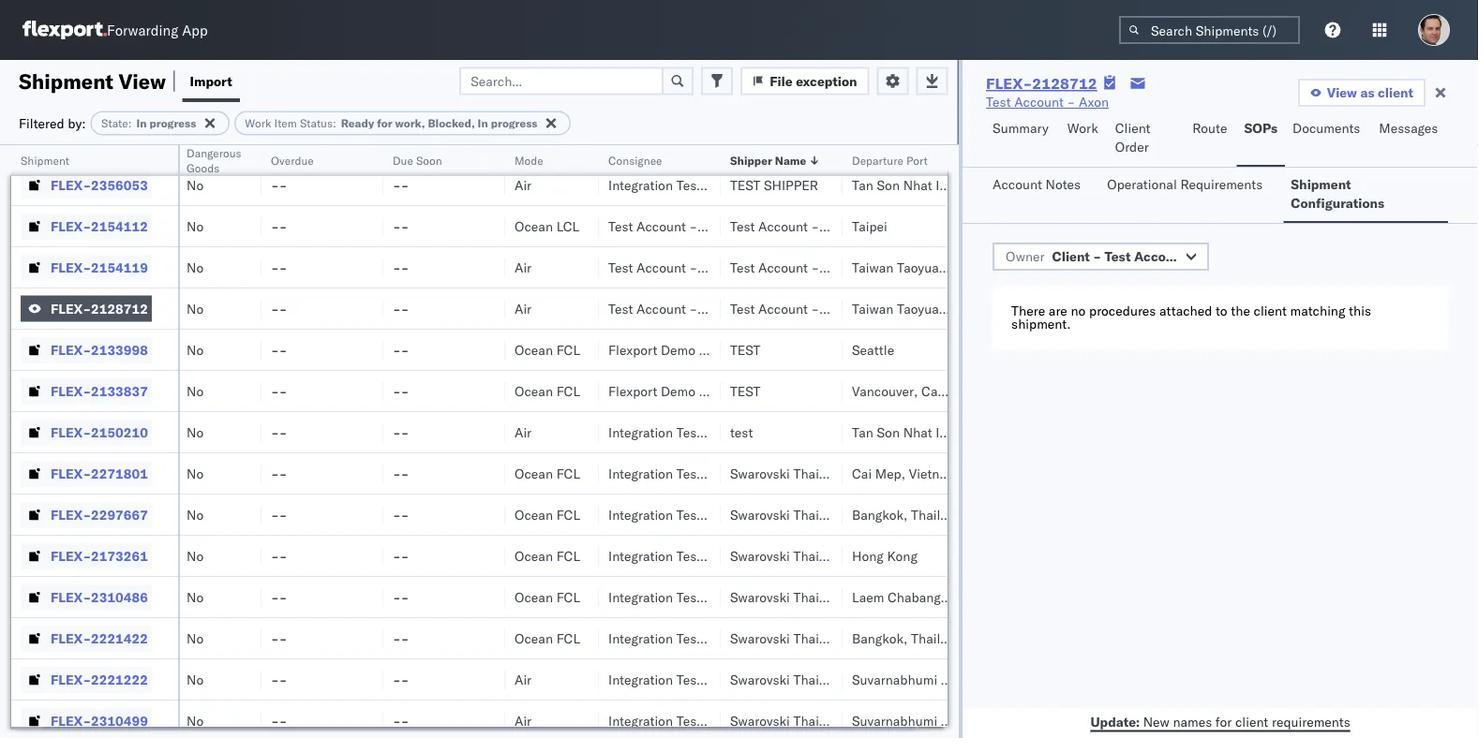 Task type: locate. For each thing, give the bounding box(es) containing it.
1 vertical spatial integration test account - on ag
[[608, 177, 810, 193]]

6 swarovski thailand test from the top
[[730, 672, 873, 688]]

1 vertical spatial ag
[[792, 177, 810, 193]]

bangkok, thailand down cai mep, vietnam
[[852, 507, 963, 523]]

1 demo from the top
[[661, 342, 695, 358]]

flex-2173261 button
[[21, 543, 152, 569]]

1 horizontal spatial view
[[1327, 84, 1357, 101]]

no for flex-2133998
[[187, 342, 204, 358]]

on for flex-2356053
[[769, 177, 788, 193]]

resize handle column header
[[156, 145, 178, 739], [239, 145, 261, 739], [361, 145, 383, 739], [483, 145, 505, 739], [576, 145, 599, 739], [698, 145, 721, 739], [820, 145, 843, 739], [942, 145, 964, 739]]

2 demo from the top
[[661, 383, 695, 399]]

6 fcl from the top
[[556, 589, 580, 605]]

7 swarovski thailand test from the top
[[730, 713, 873, 729]]

flex-2128712
[[986, 74, 1097, 93], [51, 300, 148, 317]]

demo
[[661, 342, 695, 358], [661, 383, 695, 399]]

: left ready
[[333, 116, 336, 130]]

shipper
[[730, 153, 772, 167], [699, 342, 745, 358], [699, 383, 745, 399]]

2 swarovski thailand test from the top
[[730, 507, 873, 523]]

flex-2154112 button
[[21, 213, 152, 239]]

6 no from the top
[[187, 342, 204, 358]]

ocean for 2221422
[[515, 630, 553, 647]]

fcl
[[556, 342, 580, 358], [556, 383, 580, 399], [556, 465, 580, 482], [556, 507, 580, 523], [556, 548, 580, 564], [556, 589, 580, 605], [556, 630, 580, 647]]

0 horizontal spatial flex-2128712
[[51, 300, 148, 317]]

7 swarovski from the top
[[730, 713, 790, 729]]

flex- for flex-2356053 button
[[51, 177, 91, 193]]

axon
[[1079, 94, 1109, 110], [701, 218, 731, 234], [823, 218, 853, 234], [1201, 248, 1234, 265], [701, 259, 731, 276], [823, 259, 853, 276], [701, 300, 731, 317], [823, 300, 853, 317]]

documents
[[1292, 120, 1360, 136]]

2 integration from the top
[[608, 177, 673, 193]]

progress up 'dangerous'
[[149, 116, 196, 130]]

2 resize handle column header from the left
[[239, 145, 261, 739]]

swarovski for 2310486
[[730, 589, 790, 605]]

no for flex-2150210
[[187, 424, 204, 440]]

6 ocean fcl from the top
[[515, 589, 580, 605]]

progress
[[149, 116, 196, 130], [491, 116, 537, 130]]

flex- inside button
[[51, 135, 91, 152]]

shipment up configurations
[[1291, 176, 1351, 193]]

client
[[1378, 84, 1413, 101], [1254, 303, 1287, 319], [1235, 714, 1268, 730]]

1 horizontal spatial in
[[478, 116, 488, 130]]

procedures
[[1089, 303, 1156, 319]]

bangkok, thailand down chabang,
[[852, 630, 963, 647]]

0 vertical spatial client
[[1378, 84, 1413, 101]]

in right state
[[136, 116, 147, 130]]

flex- down flex-2297667 "button"
[[51, 548, 91, 564]]

0 vertical spatial test shipper
[[730, 135, 818, 152]]

ocean fcl for flex-2133837
[[515, 383, 580, 399]]

1 co. from the top
[[748, 342, 767, 358]]

notes
[[1045, 176, 1081, 193]]

swarovski thailand test for 2271801
[[730, 465, 873, 482]]

2221222
[[91, 672, 148, 688]]

0 horizontal spatial client
[[1052, 248, 1090, 265]]

2 test shipper from the top
[[730, 177, 818, 193]]

1 in from the left
[[136, 116, 147, 130]]

5 ocean from the top
[[515, 465, 553, 482]]

9 ocean from the top
[[515, 630, 553, 647]]

account
[[1014, 94, 1064, 110], [705, 135, 754, 152], [993, 176, 1042, 193], [705, 177, 754, 193], [636, 218, 686, 234], [758, 218, 808, 234], [1134, 248, 1187, 265], [636, 259, 686, 276], [758, 259, 808, 276], [636, 300, 686, 317], [758, 300, 808, 317], [705, 424, 754, 440]]

name
[[775, 153, 806, 167]]

no
[[187, 135, 204, 152], [187, 177, 204, 193], [187, 218, 204, 234], [187, 259, 204, 276], [187, 300, 204, 317], [187, 342, 204, 358], [187, 383, 204, 399], [187, 424, 204, 440], [187, 465, 204, 482], [187, 507, 204, 523], [187, 548, 204, 564], [187, 589, 204, 605], [187, 630, 204, 647], [187, 672, 204, 688], [187, 713, 204, 729]]

overdue
[[271, 153, 314, 167]]

0 vertical spatial demo
[[661, 342, 695, 358]]

swarovski thailand test for 2310499
[[730, 713, 873, 729]]

flex- down flex-2154119 button
[[51, 300, 91, 317]]

1 vertical spatial bangkok, thailand
[[852, 630, 963, 647]]

flexport
[[608, 342, 657, 358], [608, 383, 657, 399]]

1 vertical spatial demo
[[661, 383, 695, 399]]

no for flex-2388003
[[187, 135, 204, 152]]

: up 2388003
[[128, 116, 132, 130]]

client inside button
[[1115, 120, 1150, 136]]

flex- for flex-2271801 button at the left of the page
[[51, 465, 91, 482]]

0 vertical spatial bangkok,
[[852, 507, 908, 523]]

7 no from the top
[[187, 383, 204, 399]]

2 on from the top
[[769, 177, 788, 193]]

0 vertical spatial ag
[[792, 135, 810, 152]]

0 vertical spatial flexport
[[608, 342, 657, 358]]

for right names
[[1215, 714, 1232, 730]]

shipment view
[[19, 68, 166, 94]]

2 bangkok, from the top
[[852, 630, 908, 647]]

flex- inside button
[[51, 548, 91, 564]]

on right test
[[769, 424, 788, 440]]

1 vertical spatial bangkok,
[[852, 630, 908, 647]]

flex-2133837
[[51, 383, 148, 399]]

no for flex-2297667
[[187, 507, 204, 523]]

resize handle column header for departure port
[[942, 145, 964, 739]]

test shipper up shipper name on the top of page
[[730, 135, 818, 152]]

1 horizontal spatial client
[[1115, 120, 1150, 136]]

14 no from the top
[[187, 672, 204, 688]]

2 lcl from the top
[[556, 218, 579, 234]]

0 vertical spatial bangkok, thailand
[[852, 507, 963, 523]]

update: new names for client requirements
[[1090, 714, 1350, 730]]

are
[[1049, 303, 1067, 319]]

departure
[[852, 153, 903, 167]]

2221422
[[91, 630, 148, 647]]

ocean lcl down mode button
[[515, 218, 579, 234]]

0 vertical spatial flexport demo shipper co.
[[608, 342, 767, 358]]

laem
[[852, 589, 884, 605]]

1 vertical spatial client
[[1052, 248, 1090, 265]]

0 vertical spatial client
[[1115, 120, 1150, 136]]

1 ocean fcl from the top
[[515, 342, 580, 358]]

view left as
[[1327, 84, 1357, 101]]

0 vertical spatial for
[[377, 116, 392, 130]]

2 : from the left
[[333, 116, 336, 130]]

1 horizontal spatial for
[[1215, 714, 1232, 730]]

filtered
[[19, 115, 64, 131]]

fcl for flex-2221422
[[556, 630, 580, 647]]

0 vertical spatial co.
[[748, 342, 767, 358]]

1 vertical spatial flex-2128712
[[51, 300, 148, 317]]

shipment up by:
[[19, 68, 113, 94]]

7 ocean from the top
[[515, 548, 553, 564]]

flex- down flex-2173261 button on the bottom of page
[[51, 589, 91, 605]]

3 fcl from the top
[[556, 465, 580, 482]]

6 ocean from the top
[[515, 507, 553, 523]]

1 vertical spatial shipper
[[764, 177, 818, 193]]

flex- down flex-2133837 button
[[51, 424, 91, 440]]

integration for flex-2150210
[[608, 424, 673, 440]]

flex-2128712 down flex-2154119
[[51, 300, 148, 317]]

1 vertical spatial shipper
[[699, 342, 745, 358]]

9 no from the top
[[187, 465, 204, 482]]

soon
[[416, 153, 442, 167]]

2 ocean lcl from the top
[[515, 218, 579, 234]]

flex-2133998
[[51, 342, 148, 358]]

flex-2221222
[[51, 672, 148, 688]]

11 no from the top
[[187, 548, 204, 564]]

2 swarovski from the top
[[730, 507, 790, 523]]

bangkok, down laem
[[852, 630, 908, 647]]

flex- down flex-2133998 button
[[51, 383, 91, 399]]

fcl for flex-2310486
[[556, 589, 580, 605]]

flex- down flex-2356053 button
[[51, 218, 91, 234]]

view as client button
[[1298, 79, 1426, 107]]

ocean for 2173261
[[515, 548, 553, 564]]

import button
[[182, 60, 240, 102]]

ocean for 2133837
[[515, 383, 553, 399]]

2128712
[[1032, 74, 1097, 93], [91, 300, 148, 317]]

2 bangkok, thailand from the top
[[852, 630, 963, 647]]

0 horizontal spatial 2128712
[[91, 300, 148, 317]]

work left item
[[245, 116, 271, 130]]

3 integration test account - on ag from the top
[[608, 424, 810, 440]]

lcl for test
[[556, 218, 579, 234]]

5 resize handle column header from the left
[[576, 145, 599, 739]]

resize handle column header for dangerous goods
[[239, 145, 261, 739]]

air for flex-2154119
[[515, 259, 532, 276]]

3 integration from the top
[[608, 424, 673, 440]]

4 no from the top
[[187, 259, 204, 276]]

ready
[[341, 116, 374, 130]]

resize handle column header for shipment
[[156, 145, 178, 739]]

8 no from the top
[[187, 424, 204, 440]]

view up state : in progress at the top of the page
[[119, 68, 166, 94]]

ocean for 2271801
[[515, 465, 553, 482]]

flex- down flex-2128712 button on the top of page
[[51, 342, 91, 358]]

swarovski thailand test for 2173261
[[730, 548, 873, 564]]

canada
[[921, 383, 967, 399]]

1 ocean from the top
[[515, 135, 553, 152]]

2 vertical spatial client
[[1235, 714, 1268, 730]]

bangkok, up hong kong
[[852, 507, 908, 523]]

work inside work button
[[1067, 120, 1098, 136]]

4 ocean from the top
[[515, 383, 553, 399]]

3 air from the top
[[515, 300, 532, 317]]

2133837
[[91, 383, 148, 399]]

no for flex-2271801
[[187, 465, 204, 482]]

1 fcl from the top
[[556, 342, 580, 358]]

4 swarovski thailand test from the top
[[730, 589, 873, 605]]

app
[[182, 21, 208, 39]]

1 on from the top
[[769, 135, 788, 152]]

Search... text field
[[459, 67, 664, 95]]

client inside view as client button
[[1378, 84, 1413, 101]]

flex- down flex-2154112 button
[[51, 259, 91, 276]]

2 vertical spatial integration
[[608, 424, 673, 440]]

5 air from the top
[[515, 672, 532, 688]]

1 vertical spatial shipment
[[21, 153, 69, 167]]

0 horizontal spatial :
[[128, 116, 132, 130]]

6 swarovski from the top
[[730, 672, 790, 688]]

shipper for seattle
[[699, 342, 745, 358]]

4 ocean fcl from the top
[[515, 507, 580, 523]]

ocean fcl for flex-2173261
[[515, 548, 580, 564]]

0 vertical spatial lcl
[[556, 135, 579, 152]]

flex- for flex-2388003 button
[[51, 135, 91, 152]]

10 no from the top
[[187, 507, 204, 523]]

1 ag from the top
[[792, 135, 810, 152]]

1 swarovski thailand test from the top
[[730, 465, 873, 482]]

1 bangkok, from the top
[[852, 507, 908, 523]]

ocean for 2297667
[[515, 507, 553, 523]]

matching this shipment.
[[1011, 303, 1371, 332]]

8 ocean from the top
[[515, 589, 553, 605]]

1 ocean lcl from the top
[[515, 135, 579, 152]]

no for flex-2173261
[[187, 548, 204, 564]]

3 on from the top
[[769, 424, 788, 440]]

blocked,
[[428, 116, 475, 130]]

ocean for 2310486
[[515, 589, 553, 605]]

client left requirements
[[1235, 714, 1268, 730]]

1 horizontal spatial progress
[[491, 116, 537, 130]]

2 ocean from the top
[[515, 218, 553, 234]]

flex-
[[986, 74, 1032, 93], [51, 135, 91, 152], [51, 177, 91, 193], [51, 218, 91, 234], [51, 259, 91, 276], [51, 300, 91, 317], [51, 342, 91, 358], [51, 383, 91, 399], [51, 424, 91, 440], [51, 465, 91, 482], [51, 507, 91, 523], [51, 548, 91, 564], [51, 589, 91, 605], [51, 630, 91, 647], [51, 672, 91, 688], [51, 713, 91, 729]]

bangkok, thailand for flex-2297667
[[852, 507, 963, 523]]

7 fcl from the top
[[556, 630, 580, 647]]

flex- down flex-2310486 button
[[51, 630, 91, 647]]

15 no from the top
[[187, 713, 204, 729]]

filtered by:
[[19, 115, 86, 131]]

thailand for 2271801
[[793, 465, 845, 482]]

1 no from the top
[[187, 135, 204, 152]]

2 ocean fcl from the top
[[515, 383, 580, 399]]

flex- for flex-2154119 button
[[51, 259, 91, 276]]

4 air from the top
[[515, 424, 532, 440]]

0 vertical spatial integration test account - on ag
[[608, 135, 810, 152]]

kaohsiung, taiwan
[[852, 135, 964, 152]]

1 test shipper from the top
[[730, 135, 818, 152]]

owner
[[1006, 248, 1045, 265]]

6 resize handle column header from the left
[[698, 145, 721, 739]]

2 air from the top
[[515, 259, 532, 276]]

2133998
[[91, 342, 148, 358]]

1 horizontal spatial work
[[1067, 120, 1098, 136]]

operational requirements
[[1107, 176, 1263, 193]]

ocean lcl up mode
[[515, 135, 579, 152]]

0 horizontal spatial progress
[[149, 116, 196, 130]]

2 vertical spatial on
[[769, 424, 788, 440]]

0 vertical spatial shipment
[[19, 68, 113, 94]]

shipper for vancouver, canada
[[699, 383, 745, 399]]

3 ag from the top
[[792, 424, 810, 440]]

swarovski thailand test
[[730, 465, 873, 482], [730, 507, 873, 523], [730, 548, 873, 564], [730, 589, 873, 605], [730, 630, 873, 647], [730, 672, 873, 688], [730, 713, 873, 729]]

taiwan
[[922, 135, 964, 152]]

shipment inside shipment configurations
[[1291, 176, 1351, 193]]

client right the
[[1254, 303, 1287, 319]]

0 vertical spatial 2128712
[[1032, 74, 1097, 93]]

1 swarovski from the top
[[730, 465, 790, 482]]

client
[[1115, 120, 1150, 136], [1052, 248, 1090, 265]]

shipper
[[764, 135, 818, 152], [764, 177, 818, 193]]

test
[[986, 94, 1011, 110], [676, 135, 701, 152], [676, 177, 701, 193], [608, 218, 633, 234], [730, 218, 755, 234], [1104, 248, 1131, 265], [608, 259, 633, 276], [730, 259, 755, 276], [608, 300, 633, 317], [730, 300, 755, 317], [676, 424, 701, 440], [848, 465, 873, 482], [848, 507, 873, 523], [848, 548, 873, 564], [848, 589, 873, 605], [848, 630, 873, 647], [848, 672, 873, 688], [848, 713, 873, 729]]

12 no from the top
[[187, 589, 204, 605]]

lcl down search... text box on the left top of page
[[556, 135, 579, 152]]

0 horizontal spatial for
[[377, 116, 392, 130]]

lcl for integration
[[556, 135, 579, 152]]

in right blocked,
[[478, 116, 488, 130]]

air for flex-2356053
[[515, 177, 532, 193]]

no for flex-2133837
[[187, 383, 204, 399]]

2 flexport from the top
[[608, 383, 657, 399]]

0 vertical spatial on
[[769, 135, 788, 152]]

3 ocean from the top
[[515, 342, 553, 358]]

2 integration test account - on ag from the top
[[608, 177, 810, 193]]

integration test account - on ag for flex-2388003
[[608, 135, 810, 152]]

1 vertical spatial client
[[1254, 303, 1287, 319]]

due
[[393, 153, 413, 167]]

ocean for 2133998
[[515, 342, 553, 358]]

1 vertical spatial lcl
[[556, 218, 579, 234]]

swarovski for 2221222
[[730, 672, 790, 688]]

client up order
[[1115, 120, 1150, 136]]

work
[[245, 116, 271, 130], [1067, 120, 1098, 136]]

flex- for flex-2150210 button
[[51, 424, 91, 440]]

1 flexport demo shipper co. from the top
[[608, 342, 767, 358]]

2 vertical spatial integration test account - on ag
[[608, 424, 810, 440]]

ocean fcl for flex-2310486
[[515, 589, 580, 605]]

1 vertical spatial flexport
[[608, 383, 657, 399]]

2 no from the top
[[187, 177, 204, 193]]

account inside button
[[993, 176, 1042, 193]]

flex- inside "button"
[[51, 507, 91, 523]]

shipper down name
[[764, 177, 818, 193]]

test account - axon link
[[986, 93, 1109, 112]]

shipper for air
[[764, 177, 818, 193]]

flex-2297667
[[51, 507, 148, 523]]

lcl down mode button
[[556, 218, 579, 234]]

thailand for 2221422
[[793, 630, 845, 647]]

flex- for flex-2133998 button
[[51, 342, 91, 358]]

2 fcl from the top
[[556, 383, 580, 399]]

5 swarovski from the top
[[730, 630, 790, 647]]

flex- down by:
[[51, 135, 91, 152]]

5 ocean fcl from the top
[[515, 548, 580, 564]]

new
[[1143, 714, 1169, 730]]

flexport demo shipper co.
[[608, 342, 767, 358], [608, 383, 767, 399]]

bangkok, for flex-2221422
[[852, 630, 908, 647]]

no for flex-2310499
[[187, 713, 204, 729]]

integration
[[608, 135, 673, 152], [608, 177, 673, 193], [608, 424, 673, 440]]

test
[[730, 135, 760, 152], [730, 177, 760, 193], [730, 342, 760, 358], [730, 383, 760, 399]]

1 horizontal spatial :
[[333, 116, 336, 130]]

client right as
[[1378, 84, 1413, 101]]

ag for flex-2150210
[[792, 424, 810, 440]]

ag up name
[[792, 135, 810, 152]]

flex-2356053 button
[[21, 172, 152, 198]]

2 test from the top
[[730, 177, 760, 193]]

integration test account - on ag
[[608, 135, 810, 152], [608, 177, 810, 193], [608, 424, 810, 440]]

flex-2310499
[[51, 713, 148, 729]]

shipment inside "button"
[[21, 153, 69, 167]]

on down shipper name on the top of page
[[769, 177, 788, 193]]

shipment configurations button
[[1283, 168, 1448, 223]]

flex- down 'flex-2221422' button
[[51, 672, 91, 688]]

swarovski
[[730, 465, 790, 482], [730, 507, 790, 523], [730, 548, 790, 564], [730, 589, 790, 605], [730, 630, 790, 647], [730, 672, 790, 688], [730, 713, 790, 729]]

dangerous goods button
[[177, 142, 255, 175]]

0 horizontal spatial in
[[136, 116, 147, 130]]

ag down name
[[792, 177, 810, 193]]

no for flex-2356053
[[187, 177, 204, 193]]

in
[[136, 116, 147, 130], [478, 116, 488, 130]]

1 shipper from the top
[[764, 135, 818, 152]]

1 vertical spatial ocean lcl
[[515, 218, 579, 234]]

2 shipper from the top
[[764, 177, 818, 193]]

4 swarovski from the top
[[730, 589, 790, 605]]

0 vertical spatial ocean lcl
[[515, 135, 579, 152]]

flex- down flex-2150210 button
[[51, 465, 91, 482]]

progress up mode
[[491, 116, 537, 130]]

order
[[1115, 139, 1149, 155]]

flex-2128712 up summary
[[986, 74, 1097, 93]]

2 vertical spatial ag
[[792, 424, 810, 440]]

flexport for vancouver, canada
[[608, 383, 657, 399]]

goods
[[187, 161, 220, 175]]

on
[[769, 135, 788, 152], [769, 177, 788, 193], [769, 424, 788, 440]]

1 vertical spatial co.
[[748, 383, 767, 399]]

0 vertical spatial shipper
[[730, 153, 772, 167]]

co.
[[748, 342, 767, 358], [748, 383, 767, 399]]

air for flex-2128712
[[515, 300, 532, 317]]

swarovski thailand test for 2221422
[[730, 630, 873, 647]]

ag for flex-2388003
[[792, 135, 810, 152]]

shipment for shipment configurations
[[1291, 176, 1351, 193]]

4 resize handle column header from the left
[[483, 145, 505, 739]]

2 vertical spatial shipper
[[699, 383, 745, 399]]

test shipper down shipper name on the top of page
[[730, 177, 818, 193]]

1 vertical spatial for
[[1215, 714, 1232, 730]]

1 integration test account - on ag from the top
[[608, 135, 810, 152]]

3 ocean fcl from the top
[[515, 465, 580, 482]]

5 no from the top
[[187, 300, 204, 317]]

3 swarovski from the top
[[730, 548, 790, 564]]

thailand for 2310499
[[793, 713, 845, 729]]

1 vertical spatial test shipper
[[730, 177, 818, 193]]

shipment for shipment
[[21, 153, 69, 167]]

flex- up summary
[[986, 74, 1032, 93]]

kong
[[887, 548, 917, 564]]

5 fcl from the top
[[556, 548, 580, 564]]

no for flex-2154119
[[187, 259, 204, 276]]

flex- down the 'flex-2221222' button on the bottom of page
[[51, 713, 91, 729]]

2128712 inside button
[[91, 300, 148, 317]]

0 horizontal spatial work
[[245, 116, 271, 130]]

flex- for flex-2173261 button on the bottom of page
[[51, 548, 91, 564]]

1 test from the top
[[730, 135, 760, 152]]

1 air from the top
[[515, 177, 532, 193]]

fcl for flex-2133998
[[556, 342, 580, 358]]

1 vertical spatial 2128712
[[91, 300, 148, 317]]

flex-2128712 inside button
[[51, 300, 148, 317]]

7 resize handle column header from the left
[[820, 145, 843, 739]]

2 vertical spatial shipment
[[1291, 176, 1351, 193]]

shipment.
[[1011, 316, 1071, 332]]

2128712 up the '2133998'
[[91, 300, 148, 317]]

work down test account - axon link
[[1067, 120, 1098, 136]]

1 integration from the top
[[608, 135, 673, 152]]

7 ocean fcl from the top
[[515, 630, 580, 647]]

flex- down shipment "button" in the top of the page
[[51, 177, 91, 193]]

1 vertical spatial on
[[769, 177, 788, 193]]

1 vertical spatial integration
[[608, 177, 673, 193]]

1 flexport from the top
[[608, 342, 657, 358]]

work for work item status : ready for work, blocked, in progress
[[245, 116, 271, 130]]

shipment down "filtered"
[[21, 153, 69, 167]]

shipper up name
[[764, 135, 818, 152]]

3 swarovski thailand test from the top
[[730, 548, 873, 564]]

ag for flex-2356053
[[792, 177, 810, 193]]

swarovski for 2310499
[[730, 713, 790, 729]]

1 bangkok, thailand from the top
[[852, 507, 963, 523]]

8 resize handle column header from the left
[[942, 145, 964, 739]]

flex- down flex-2271801 button at the left of the page
[[51, 507, 91, 523]]

no for flex-2310486
[[187, 589, 204, 605]]

ocean fcl
[[515, 342, 580, 358], [515, 383, 580, 399], [515, 465, 580, 482], [515, 507, 580, 523], [515, 548, 580, 564], [515, 589, 580, 605], [515, 630, 580, 647]]

2128712 up work button
[[1032, 74, 1097, 93]]

test account - axon
[[986, 94, 1109, 110], [608, 218, 731, 234], [730, 218, 853, 234], [608, 259, 731, 276], [730, 259, 853, 276], [608, 300, 731, 317], [730, 300, 853, 317]]

2 co. from the top
[[748, 383, 767, 399]]

1 vertical spatial flexport demo shipper co.
[[608, 383, 767, 399]]

0 vertical spatial integration
[[608, 135, 673, 152]]

1 horizontal spatial flex-2128712
[[986, 74, 1097, 93]]

ocean lcl for test account - axon
[[515, 218, 579, 234]]

shipment for shipment view
[[19, 68, 113, 94]]

on up shipper name on the top of page
[[769, 135, 788, 152]]

configurations
[[1291, 195, 1384, 211]]

3 no from the top
[[187, 218, 204, 234]]

ag right test
[[792, 424, 810, 440]]

co. for vancouver, canada
[[748, 383, 767, 399]]

flex-2154119 button
[[21, 254, 152, 281]]

for
[[377, 116, 392, 130], [1215, 714, 1232, 730]]

client right owner
[[1052, 248, 1090, 265]]

shipper inside shipper name button
[[730, 153, 772, 167]]

0 vertical spatial shipper
[[764, 135, 818, 152]]

for left work,
[[377, 116, 392, 130]]



Task type: describe. For each thing, give the bounding box(es) containing it.
thailand for 2173261
[[793, 548, 845, 564]]

flex-2297667 button
[[21, 502, 152, 528]]

dangerous
[[187, 146, 241, 160]]

flexport demo shipper co. for vancouver, canada
[[608, 383, 767, 399]]

ocean fcl for flex-2221422
[[515, 630, 580, 647]]

2310486
[[91, 589, 148, 605]]

flex-2128712 link
[[986, 74, 1097, 93]]

names
[[1173, 714, 1212, 730]]

0 vertical spatial flex-2128712
[[986, 74, 1097, 93]]

integration for flex-2356053
[[608, 177, 673, 193]]

flex-2128712 button
[[21, 296, 152, 322]]

flex- for flex-2310499 button
[[51, 713, 91, 729]]

flexport for seattle
[[608, 342, 657, 358]]

vietnam
[[909, 465, 958, 482]]

work button
[[1060, 112, 1108, 167]]

view as client
[[1327, 84, 1413, 101]]

flex- for flex-2310486 button
[[51, 589, 91, 605]]

flex-2310486 button
[[21, 584, 152, 611]]

air for flex-2221222
[[515, 672, 532, 688]]

swarovski for 2297667
[[730, 507, 790, 523]]

co. for seattle
[[748, 342, 767, 358]]

3 resize handle column header from the left
[[361, 145, 383, 739]]

kaohsiung,
[[852, 135, 919, 152]]

flex- for flex-2297667 "button"
[[51, 507, 91, 523]]

2310499
[[91, 713, 148, 729]]

import
[[190, 73, 232, 89]]

as
[[1360, 84, 1374, 101]]

1 progress from the left
[[149, 116, 196, 130]]

flexport demo shipper co. for seattle
[[608, 342, 767, 358]]

swarovski for 2271801
[[730, 465, 790, 482]]

2271801
[[91, 465, 148, 482]]

3 test from the top
[[730, 342, 760, 358]]

documents button
[[1285, 112, 1371, 167]]

0 horizontal spatial view
[[119, 68, 166, 94]]

ocean for 2154112
[[515, 218, 553, 234]]

ocean fcl for flex-2297667
[[515, 507, 580, 523]]

test
[[730, 424, 753, 440]]

bangkok, thailand for flex-2221422
[[852, 630, 963, 647]]

flex- for flex-2154112 button
[[51, 218, 91, 234]]

state
[[101, 116, 128, 130]]

ocean for 2388003
[[515, 135, 553, 152]]

no
[[1071, 303, 1086, 319]]

cai mep, vietnam
[[852, 465, 958, 482]]

ocean lcl for integration test account - on ag
[[515, 135, 579, 152]]

flex- for flex-2128712 button on the top of page
[[51, 300, 91, 317]]

requirements
[[1272, 714, 1350, 730]]

demo for vancouver, canada
[[661, 383, 695, 399]]

fcl for flex-2297667
[[556, 507, 580, 523]]

flex-2150210
[[51, 424, 148, 440]]

thailand for 2297667
[[793, 507, 845, 523]]

integration test account - on ag for flex-2150210
[[608, 424, 810, 440]]

port
[[906, 153, 928, 167]]

departure port button
[[843, 149, 946, 168]]

1 horizontal spatial 2128712
[[1032, 74, 1097, 93]]

exception
[[796, 73, 857, 89]]

operational
[[1107, 176, 1177, 193]]

owner client - test account - axon
[[1006, 248, 1234, 265]]

flex- for flex-2133837 button
[[51, 383, 91, 399]]

test shipper for air
[[730, 177, 818, 193]]

file exception
[[770, 73, 857, 89]]

4 test from the top
[[730, 383, 760, 399]]

shipper name
[[730, 153, 806, 167]]

sops button
[[1237, 112, 1285, 167]]

on for flex-2150210
[[769, 424, 788, 440]]

resize handle column header for shipper name
[[820, 145, 843, 739]]

state : in progress
[[101, 116, 196, 130]]

2154119
[[91, 259, 148, 276]]

laem chabang, thailand
[[852, 589, 1000, 605]]

air for flex-2150210
[[515, 424, 532, 440]]

flex-2388003 button
[[21, 131, 152, 157]]

shipment button
[[11, 149, 159, 168]]

2 progress from the left
[[491, 116, 537, 130]]

cai
[[852, 465, 872, 482]]

no for flex-2221222
[[187, 672, 204, 688]]

swarovski thailand test for 2297667
[[730, 507, 873, 523]]

flex-2388003
[[51, 135, 148, 152]]

flex-2133998 button
[[21, 337, 152, 363]]

fcl for flex-2173261
[[556, 548, 580, 564]]

summary
[[993, 120, 1048, 136]]

flex-2310486
[[51, 589, 148, 605]]

vancouver,
[[852, 383, 918, 399]]

this
[[1349, 303, 1371, 319]]

to
[[1216, 303, 1227, 319]]

2173261
[[91, 548, 148, 564]]

Search Shipments (/) text field
[[1119, 16, 1300, 44]]

matching
[[1290, 303, 1345, 319]]

taipei
[[852, 218, 887, 234]]

work for work
[[1067, 120, 1098, 136]]

2356053
[[91, 177, 148, 193]]

dangerous goods
[[187, 146, 241, 175]]

seattle
[[852, 342, 894, 358]]

route button
[[1185, 112, 1237, 167]]

flex-2154112
[[51, 218, 148, 234]]

thailand for 2310486
[[793, 589, 845, 605]]

update:
[[1090, 714, 1140, 730]]

no for flex-2221422
[[187, 630, 204, 647]]

shipment configurations
[[1291, 176, 1384, 211]]

thailand for 2221222
[[793, 672, 845, 688]]

consignee
[[608, 153, 662, 167]]

route
[[1192, 120, 1227, 136]]

by:
[[68, 115, 86, 131]]

demo for seattle
[[661, 342, 695, 358]]

vancouver, canada
[[852, 383, 967, 399]]

2150210
[[91, 424, 148, 440]]

messages
[[1379, 120, 1438, 136]]

flex-2271801 button
[[21, 461, 152, 487]]

flex-2221222 button
[[21, 667, 152, 693]]

forwarding app
[[107, 21, 208, 39]]

client order
[[1115, 120, 1150, 155]]

shipper name button
[[721, 149, 824, 168]]

test shipper for ocean lcl
[[730, 135, 818, 152]]

integration test account - on ag for flex-2356053
[[608, 177, 810, 193]]

no for flex-2128712
[[187, 300, 204, 317]]

flex- for 'flex-2221422' button
[[51, 630, 91, 647]]

ocean fcl for flex-2133998
[[515, 342, 580, 358]]

flexport. image
[[22, 21, 107, 39]]

shipper for ocean lcl
[[764, 135, 818, 152]]

swarovski for 2221422
[[730, 630, 790, 647]]

flex-2150210 button
[[21, 419, 152, 446]]

integration for flex-2388003
[[608, 135, 673, 152]]

mode
[[515, 153, 543, 167]]

swarovski for 2173261
[[730, 548, 790, 564]]

consignee button
[[599, 149, 702, 168]]

bangkok, for flex-2297667
[[852, 507, 908, 523]]

resize handle column header for consignee
[[698, 145, 721, 739]]

departure port
[[852, 153, 928, 167]]

there are no procedures attached to the client
[[1011, 303, 1287, 319]]

messages button
[[1371, 112, 1448, 167]]

view inside button
[[1327, 84, 1357, 101]]

1 : from the left
[[128, 116, 132, 130]]

ocean fcl for flex-2271801
[[515, 465, 580, 482]]

2 in from the left
[[478, 116, 488, 130]]

swarovski thailand test for 2221222
[[730, 672, 873, 688]]

swarovski thailand test for 2310486
[[730, 589, 873, 605]]

2154112
[[91, 218, 148, 234]]

the
[[1231, 303, 1250, 319]]

fcl for flex-2271801
[[556, 465, 580, 482]]



Task type: vqa. For each thing, say whether or not it's contained in the screenshot.


